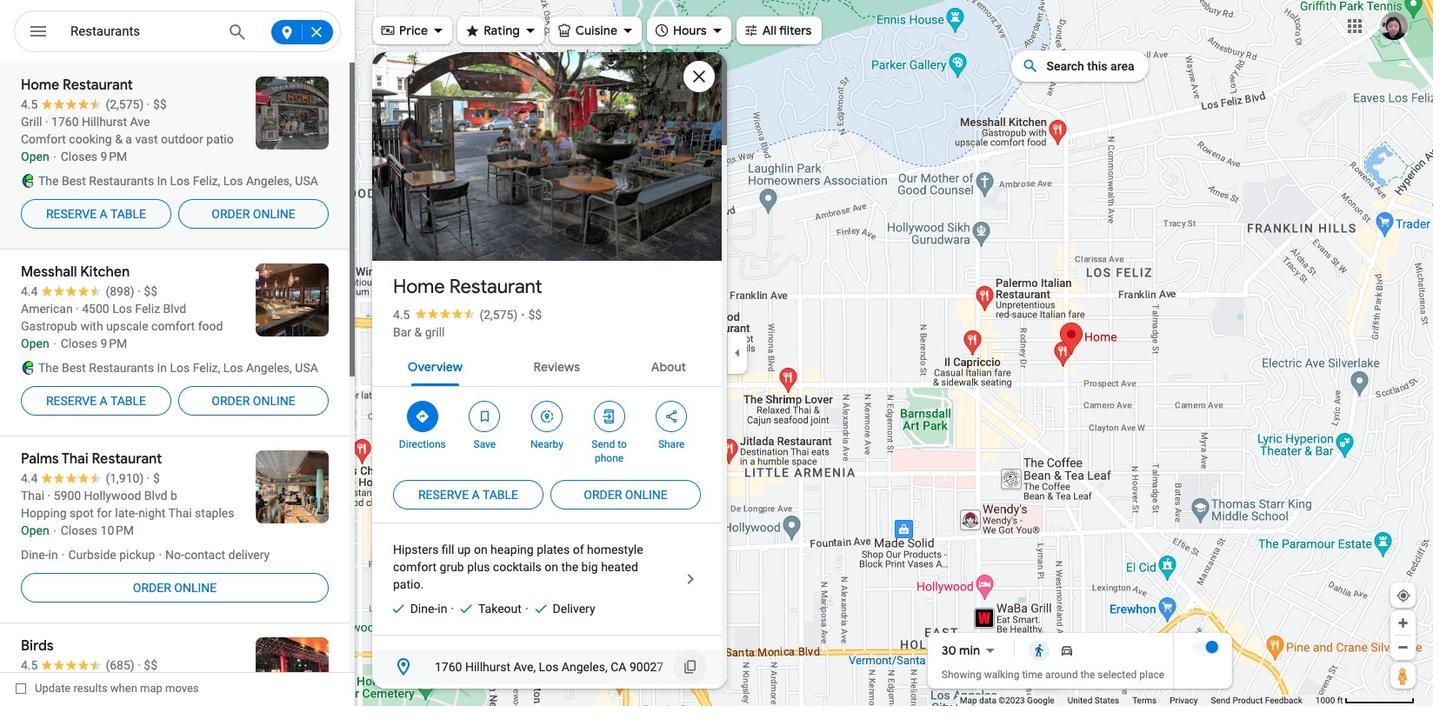 Task type: vqa. For each thing, say whether or not it's contained in the screenshot.


Task type: describe. For each thing, give the bounding box(es) containing it.

[[654, 20, 670, 40]]

cuisine
[[576, 23, 618, 38]]

the inside hipsters fill up on heaping plates of homestyle comfort grub plus cocktails on the big heated patio.
[[561, 560, 579, 574]]

price
[[399, 23, 428, 38]]

overview
[[408, 359, 463, 375]]

information for home restaurant region
[[372, 646, 722, 706]]

showing
[[942, 669, 982, 681]]


[[28, 19, 49, 43]]

· left '$$'
[[521, 308, 525, 322]]

zoom in image
[[1397, 617, 1410, 630]]

time
[[1022, 669, 1043, 681]]

search this area button
[[1012, 50, 1149, 82]]

1 vertical spatial reserve a table link
[[21, 380, 171, 422]]

collapse side panel image
[[728, 344, 747, 363]]

send product feedback
[[1211, 696, 1303, 705]]

1760
[[435, 660, 462, 674]]

states
[[1095, 696, 1120, 705]]

search
[[1047, 59, 1085, 73]]

to
[[618, 438, 627, 451]]

dine-in
[[410, 602, 447, 616]]

los
[[539, 660, 559, 674]]

showing walking time around the selected place
[[942, 669, 1165, 681]]

2,422 photos button
[[385, 217, 504, 248]]

reserve a table inside home restaurant main content
[[418, 488, 518, 502]]

overview button
[[394, 344, 477, 386]]

phone
[[595, 452, 624, 464]]

dine-
[[410, 602, 438, 616]]

bar & grill button
[[393, 324, 445, 341]]

share
[[658, 438, 685, 451]]

all
[[762, 23, 777, 38]]

Restaurants field
[[14, 10, 341, 53]]

0 vertical spatial on
[[474, 543, 488, 557]]

restaurant
[[450, 275, 542, 299]]

0 vertical spatial reserve a table link
[[21, 193, 171, 235]]

2,422 photos
[[417, 224, 497, 241]]

a inside main content
[[472, 488, 480, 502]]

terms button
[[1133, 695, 1157, 706]]

search this area
[[1047, 59, 1135, 73]]

zoom out image
[[1397, 641, 1410, 654]]

photo of home restaurant image
[[370, 37, 725, 276]]

$$
[[528, 308, 542, 322]]

product
[[1233, 696, 1263, 705]]

selected
[[1098, 669, 1137, 681]]

home
[[393, 275, 445, 299]]

 rating
[[465, 20, 520, 40]]

photos
[[454, 224, 497, 241]]

&
[[414, 325, 422, 339]]

moves
[[165, 682, 199, 695]]

none field inside restaurants field
[[70, 21, 215, 42]]

30 min button
[[942, 640, 1001, 661]]

results for restaurants feed
[[0, 63, 355, 706]]

4.5 stars image
[[410, 308, 480, 319]]

home restaurant main content
[[370, 37, 727, 706]]

results
[[73, 682, 108, 695]]

 all filters
[[743, 20, 812, 40]]

0 vertical spatial a
[[100, 207, 108, 221]]

hillhurst
[[465, 660, 511, 674]]

heated
[[601, 560, 638, 574]]

order inside home restaurant main content
[[584, 488, 622, 502]]


[[477, 407, 493, 426]]

grill
[[425, 325, 445, 339]]

30 min
[[942, 643, 980, 658]]

directions
[[399, 438, 446, 451]]

united
[[1068, 696, 1093, 705]]

©2023
[[999, 696, 1025, 705]]

terms
[[1133, 696, 1157, 705]]

in
[[438, 602, 447, 616]]

map
[[960, 696, 977, 705]]

Update results when map moves checkbox
[[16, 678, 199, 699]]


[[415, 407, 430, 426]]

comfort
[[393, 560, 437, 574]]

delivery
[[553, 602, 595, 616]]

hours
[[673, 23, 707, 38]]

filters
[[779, 23, 812, 38]]

online inside home restaurant main content
[[625, 488, 668, 502]]

google
[[1027, 696, 1055, 705]]


[[602, 407, 617, 426]]

heaping
[[491, 543, 534, 557]]

update
[[35, 682, 71, 695]]

when
[[110, 682, 137, 695]]

· for takeout
[[451, 602, 454, 616]]

nearby
[[531, 438, 564, 451]]

send to phone
[[592, 438, 627, 464]]



Task type: locate. For each thing, give the bounding box(es) containing it.
driving image
[[1060, 644, 1074, 658]]

0 horizontal spatial send
[[592, 438, 615, 451]]

bar
[[393, 325, 411, 339]]

feedback
[[1265, 696, 1303, 705]]

0 vertical spatial reserve
[[46, 207, 97, 221]]

ca
[[611, 660, 627, 674]]

angeles,
[[562, 660, 608, 674]]

2 vertical spatial reserve
[[418, 488, 469, 502]]

the down of
[[561, 560, 579, 574]]

bar & grill
[[393, 325, 445, 339]]

0 vertical spatial send
[[592, 438, 615, 451]]

reserve inside home restaurant main content
[[418, 488, 469, 502]]

footer inside google maps element
[[960, 695, 1316, 706]]

order online inside home restaurant main content
[[584, 488, 668, 502]]

of
[[573, 543, 584, 557]]

2 vertical spatial a
[[472, 488, 480, 502]]

2 none radio from the left
[[1053, 640, 1081, 661]]

this
[[1088, 59, 1108, 73]]

price: moderate element
[[528, 308, 542, 322]]

hipsters
[[393, 543, 439, 557]]

on
[[474, 543, 488, 557], [545, 560, 558, 574]]

up
[[457, 543, 471, 557]]

1 vertical spatial table
[[110, 394, 146, 408]]

on right up
[[474, 543, 488, 557]]

data
[[979, 696, 997, 705]]

send product feedback button
[[1211, 695, 1303, 706]]

send for send product feedback
[[1211, 696, 1231, 705]]

2 vertical spatial table
[[483, 488, 518, 502]]

0 vertical spatial reserve a table
[[46, 207, 146, 221]]

90027
[[630, 660, 664, 674]]

send left product at the bottom of the page
[[1211, 696, 1231, 705]]

ft
[[1338, 696, 1343, 705]]


[[539, 407, 555, 426]]

1 vertical spatial reserve
[[46, 394, 97, 408]]

map data ©2023 google
[[960, 696, 1055, 705]]

show your location image
[[1396, 588, 1412, 604]]

1 horizontal spatial send
[[1211, 696, 1231, 705]]

none radio up around
[[1053, 640, 1081, 661]]

area
[[1111, 59, 1135, 73]]

actions for home restaurant region
[[372, 387, 722, 474]]

1760 hillhurst ave, los angeles, ca 90027
[[435, 660, 664, 674]]

tab list containing overview
[[372, 344, 722, 386]]

1 vertical spatial reserve a table
[[46, 394, 146, 408]]

order online link
[[178, 193, 329, 235], [178, 380, 329, 422], [551, 474, 701, 516], [21, 567, 329, 609]]

none radio driving
[[1053, 640, 1081, 661]]

· right takeout
[[525, 602, 528, 616]]

reserve a table link inside home restaurant main content
[[393, 474, 544, 516]]

ave,
[[514, 660, 536, 674]]

0 vertical spatial the
[[561, 560, 579, 574]]

rating
[[484, 23, 520, 38]]

1000
[[1316, 696, 1335, 705]]

big
[[582, 560, 598, 574]]

none radio walking
[[1026, 640, 1053, 661]]

2,575 reviews element
[[480, 308, 518, 322]]

save
[[474, 438, 496, 451]]


[[743, 20, 759, 40]]

serves dine-in group
[[383, 600, 447, 618]]

30
[[942, 643, 957, 658]]


[[465, 20, 480, 40]]

0 horizontal spatial on
[[474, 543, 488, 557]]

send inside send to phone
[[592, 438, 615, 451]]

fill
[[442, 543, 454, 557]]

2 vertical spatial reserve a table link
[[393, 474, 544, 516]]

privacy button
[[1170, 695, 1198, 706]]

turn off travel time tool image
[[1207, 641, 1219, 653]]

footer
[[960, 695, 1316, 706]]

tab list
[[372, 344, 722, 386]]

walking
[[984, 669, 1020, 681]]

reviews
[[534, 359, 580, 375]]

 hours
[[654, 20, 707, 40]]

privacy
[[1170, 696, 1198, 705]]

1 vertical spatial send
[[1211, 696, 1231, 705]]

send up the phone
[[592, 438, 615, 451]]

1000 ft
[[1316, 696, 1343, 705]]

on down plates
[[545, 560, 558, 574]]

cocktails
[[493, 560, 542, 574]]

1 none radio from the left
[[1026, 640, 1053, 661]]

· inside offers takeout group
[[451, 602, 454, 616]]

grub
[[440, 560, 464, 574]]

1 vertical spatial the
[[1081, 669, 1095, 681]]

table inside home restaurant main content
[[483, 488, 518, 502]]

None radio
[[1026, 640, 1053, 661], [1053, 640, 1081, 661]]

4.5
[[393, 308, 410, 322]]

walking image
[[1033, 644, 1047, 658]]

the
[[561, 560, 579, 574], [1081, 669, 1095, 681]]

footer containing map data ©2023 google
[[960, 695, 1316, 706]]

offers takeout group
[[451, 600, 522, 618]]

None field
[[70, 21, 215, 42]]

 search field
[[14, 10, 341, 56]]

send inside 'button'
[[1211, 696, 1231, 705]]

· $$
[[521, 308, 542, 322]]

· right in
[[451, 602, 454, 616]]

offers delivery group
[[525, 600, 595, 618]]

copy address image
[[683, 659, 698, 675]]

a
[[100, 207, 108, 221], [100, 394, 108, 408], [472, 488, 480, 502]]

plus
[[467, 560, 490, 574]]

around
[[1046, 669, 1078, 681]]

reviews button
[[520, 344, 594, 386]]

plates
[[537, 543, 570, 557]]

2 vertical spatial reserve a table
[[418, 488, 518, 502]]

united states
[[1068, 696, 1120, 705]]

reserve a table
[[46, 207, 146, 221], [46, 394, 146, 408], [418, 488, 518, 502]]

· inside "offers delivery" group
[[525, 602, 528, 616]]

1 vertical spatial a
[[100, 394, 108, 408]]

home restaurant
[[393, 275, 542, 299]]

place
[[1140, 669, 1165, 681]]

google maps element
[[0, 0, 1433, 706]]

1 horizontal spatial the
[[1081, 669, 1095, 681]]

show street view coverage image
[[1391, 663, 1416, 689]]

send for send to phone
[[592, 438, 615, 451]]

1 vertical spatial on
[[545, 560, 558, 574]]

update results when map moves
[[35, 682, 199, 695]]

1000 ft button
[[1316, 696, 1415, 705]]

0 vertical spatial table
[[110, 207, 146, 221]]

none radio up time
[[1026, 640, 1053, 661]]

 button
[[14, 10, 63, 56]]

price button
[[373, 11, 452, 50]]

patio.
[[393, 578, 424, 591]]

tab list inside home restaurant main content
[[372, 344, 722, 386]]


[[664, 407, 679, 426]]

the right around
[[1081, 669, 1095, 681]]

homestyle
[[587, 543, 643, 557]]

2,422
[[417, 224, 451, 241]]

hipsters fill up on heaping plates of homestyle comfort grub plus cocktails on the big heated patio.
[[393, 543, 643, 591]]

about button
[[637, 344, 700, 386]]

Turn off travel time tool checkbox
[[1193, 641, 1219, 653]]

1760 hillhurst ave, los angeles, ca 90027 button
[[372, 650, 722, 685]]

· for delivery
[[525, 602, 528, 616]]

takeout
[[478, 602, 522, 616]]

reserve
[[46, 207, 97, 221], [46, 394, 97, 408], [418, 488, 469, 502]]

min
[[959, 643, 980, 658]]

reserve a table link
[[21, 193, 171, 235], [21, 380, 171, 422], [393, 474, 544, 516]]

google account: michele murakami  
(michele.murakami@adept.ai) image
[[1380, 12, 1408, 40]]

order
[[212, 207, 250, 221], [212, 394, 250, 408], [584, 488, 622, 502], [133, 581, 171, 595]]

1 horizontal spatial on
[[545, 560, 558, 574]]

0 horizontal spatial the
[[561, 560, 579, 574]]

cuisine button
[[549, 11, 642, 50]]



